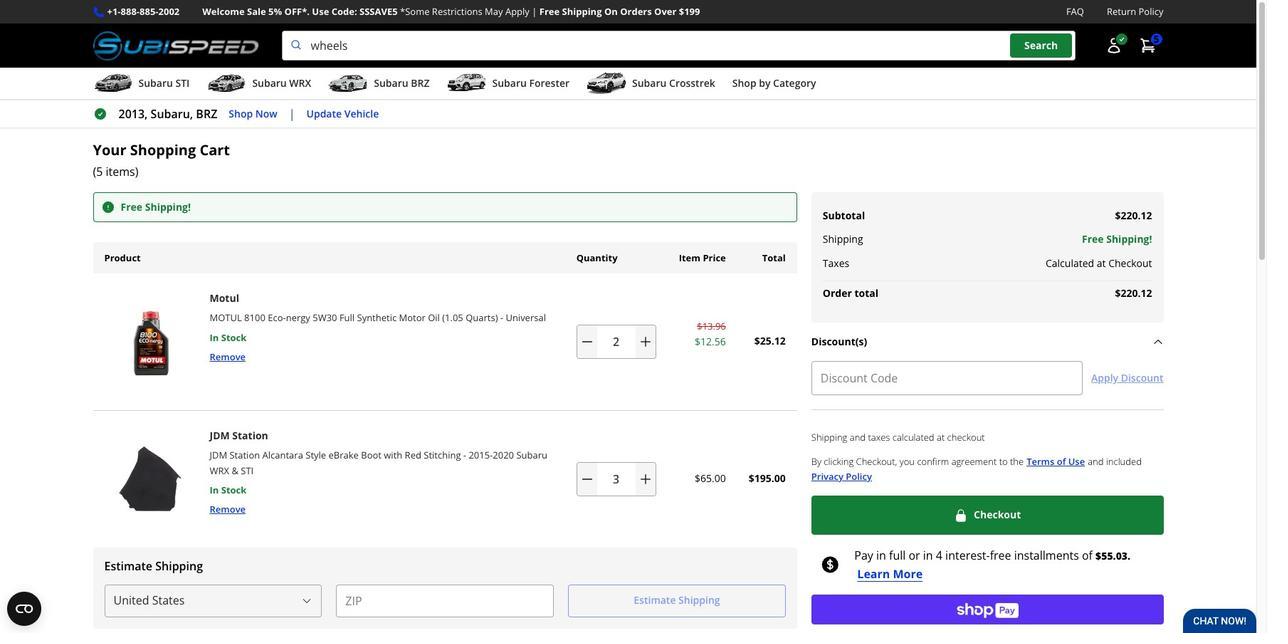 Task type: describe. For each thing, give the bounding box(es) containing it.
update vehicle
[[307, 107, 379, 120]]

a subaru sti thumbnail image image
[[93, 73, 133, 94]]

by
[[760, 76, 771, 90]]

the
[[1011, 455, 1024, 468]]

Country Select button
[[104, 585, 322, 617]]

ebrake
[[329, 449, 359, 462]]

boot
[[361, 449, 382, 462]]

decrement image for $25.12
[[580, 335, 595, 349]]

0 horizontal spatial at
[[937, 431, 945, 444]]

price
[[703, 251, 726, 264]]

privacy policy link
[[812, 469, 873, 485]]

may
[[485, 5, 503, 18]]

+1-
[[107, 5, 121, 18]]

shop by category button
[[733, 71, 817, 99]]

by clicking checkout, you confirm agreement to the terms of use and included privacy policy
[[812, 455, 1143, 483]]

shop for shop by category
[[733, 76, 757, 90]]

motul 8100 eco-nergy 5w30 full synthetic motor oil (1.05 quarts) - universal link
[[210, 312, 546, 324]]

code:
[[332, 5, 357, 18]]

universal
[[506, 312, 546, 324]]

subtotal
[[823, 208, 866, 222]]

mtl102782 motul 8100 eco-nergy 5w30 full synthetic motor oil (1.05 quarts) - 2015-2020 wrx / sti, image
[[99, 290, 201, 393]]

estimate
[[104, 558, 153, 574]]

1 vertical spatial |
[[289, 106, 295, 122]]

learn more link
[[855, 566, 923, 582]]

subaru for subaru wrx
[[252, 76, 287, 90]]

Zip text field
[[336, 585, 554, 617]]

jds15wrxstiebrkal 15-20 subaru wrx & sti jdm station alcantara style ebrake boot with red stitching, image
[[99, 428, 201, 530]]

search button
[[1011, 34, 1073, 58]]

total
[[855, 286, 879, 300]]

cart
[[200, 140, 230, 160]]

a subaru forester thumbnail image image
[[447, 73, 487, 94]]

your
[[93, 140, 127, 160]]

motul
[[210, 312, 242, 324]]

$220.12 for subtotal
[[1116, 208, 1153, 222]]

full
[[340, 312, 355, 324]]

2015-
[[469, 449, 493, 462]]

in inside motul motul 8100 eco-nergy 5w30 full synthetic motor oil (1.05 quarts) - universal in stock remove
[[210, 331, 219, 344]]

sssave5
[[360, 5, 398, 18]]

remove inside motul motul 8100 eco-nergy 5w30 full synthetic motor oil (1.05 quarts) - universal in stock remove
[[210, 350, 246, 363]]

4
[[937, 548, 943, 564]]

button image
[[1106, 37, 1123, 54]]

oil
[[428, 312, 440, 324]]

with
[[384, 449, 403, 462]]

and inside by clicking checkout, you confirm agreement to the terms of use and included privacy policy
[[1089, 455, 1104, 468]]

red
[[405, 449, 422, 462]]

discount(s) button
[[812, 334, 1164, 350]]

5%
[[269, 5, 282, 18]]

restrictions
[[432, 5, 483, 18]]

off*.
[[285, 5, 310, 18]]

$13.96 $12.56
[[695, 320, 726, 348]]

2002
[[158, 5, 180, 18]]

interest-
[[946, 548, 991, 564]]

0 vertical spatial shipping!
[[145, 200, 191, 214]]

1 horizontal spatial policy
[[1139, 5, 1164, 18]]

checkout
[[948, 431, 986, 444]]

stock inside jdm station jdm station alcantara style ebrake boot with red stitching - 2015-2020 subaru wrx & sti in stock remove
[[221, 483, 247, 496]]

wrx inside dropdown button
[[289, 76, 311, 90]]

885-
[[140, 5, 159, 18]]

stock inside motul motul 8100 eco-nergy 5w30 full synthetic motor oil (1.05 quarts) - universal in stock remove
[[221, 331, 247, 344]]

of for terms
[[1058, 455, 1067, 468]]

8100
[[244, 312, 266, 324]]

update vehicle button
[[307, 106, 379, 122]]

1 horizontal spatial free shipping!
[[1083, 232, 1153, 246]]

taxes
[[823, 256, 850, 270]]

5 button
[[1133, 31, 1164, 60]]

checkout inside button
[[974, 508, 1022, 522]]

of for installments
[[1083, 548, 1093, 564]]

country select image
[[302, 595, 313, 607]]

item price
[[679, 251, 726, 264]]

stitching
[[424, 449, 461, 462]]

policy inside by clicking checkout, you confirm agreement to the terms of use and included privacy policy
[[846, 470, 873, 483]]

.
[[1128, 549, 1131, 563]]

included
[[1107, 455, 1143, 468]]

use inside by clicking checkout, you confirm agreement to the terms of use and included privacy policy
[[1069, 455, 1086, 468]]

- inside jdm station jdm station alcantara style ebrake boot with red stitching - 2015-2020 subaru wrx & sti in stock remove
[[464, 449, 467, 462]]

0 vertical spatial checkout
[[1109, 256, 1153, 270]]

shipping down subtotal
[[823, 232, 864, 246]]

checkout link
[[812, 496, 1164, 535]]

$25.12
[[755, 334, 786, 348]]

you
[[900, 455, 915, 468]]

taxes
[[869, 431, 891, 444]]

subispeed logo image
[[93, 31, 259, 61]]

sale
[[247, 5, 266, 18]]

estimate shipping
[[104, 558, 203, 574]]

motor
[[399, 312, 426, 324]]

or
[[909, 548, 921, 564]]

$12.56
[[695, 335, 726, 348]]

update
[[307, 107, 342, 120]]

subaru wrx button
[[207, 71, 311, 99]]

sti inside dropdown button
[[176, 76, 190, 90]]

0 horizontal spatial brz
[[196, 106, 218, 122]]

remove inside jdm station jdm station alcantara style ebrake boot with red stitching - 2015-2020 subaru wrx & sti in stock remove
[[210, 503, 246, 516]]

orders
[[621, 5, 652, 18]]

- inside motul motul 8100 eco-nergy 5w30 full synthetic motor oil (1.05 quarts) - universal in stock remove
[[501, 312, 504, 324]]

return policy link
[[1108, 4, 1164, 19]]

open widget image
[[7, 592, 41, 626]]

forester
[[530, 76, 570, 90]]

search input field
[[282, 31, 1076, 61]]

increment image for $25.12
[[639, 335, 653, 349]]

checkout button
[[812, 496, 1164, 535]]

shipping up country select button
[[155, 558, 203, 574]]

subaru for subaru forester
[[493, 76, 527, 90]]

item
[[679, 251, 701, 264]]

$13.96
[[698, 320, 726, 332]]

now
[[256, 107, 278, 120]]

5
[[1154, 32, 1160, 46]]

subaru forester button
[[447, 71, 570, 99]]

agreement
[[952, 455, 997, 468]]

subaru for subaru crosstrek
[[633, 76, 667, 90]]

subaru forester
[[493, 76, 570, 90]]

order
[[823, 286, 853, 300]]

2013,
[[119, 106, 148, 122]]

apply
[[506, 5, 530, 18]]

pay in full or in 4 interest-free installments of $55.03 . learn more
[[855, 548, 1131, 582]]



Task type: locate. For each thing, give the bounding box(es) containing it.
sti inside jdm station jdm station alcantara style ebrake boot with red stitching - 2015-2020 subaru wrx & sti in stock remove
[[241, 464, 254, 477]]

0 vertical spatial decrement image
[[580, 335, 595, 349]]

subaru up now
[[252, 76, 287, 90]]

2 vertical spatial free
[[1083, 232, 1105, 246]]

shop left now
[[229, 107, 253, 120]]

1 vertical spatial use
[[1069, 455, 1086, 468]]

1 vertical spatial sti
[[241, 464, 254, 477]]

jdm station alcantara style ebrake boot with red stitching - 2015-2020 subaru wrx & sti link
[[210, 449, 548, 477]]

category
[[774, 76, 817, 90]]

0 horizontal spatial wrx
[[210, 464, 229, 477]]

-
[[501, 312, 504, 324], [464, 449, 467, 462]]

$220.12 up calculated at checkout
[[1116, 208, 1153, 222]]

shipping left on
[[562, 5, 602, 18]]

of
[[1058, 455, 1067, 468], [1083, 548, 1093, 564]]

2 remove button from the top
[[210, 502, 246, 516]]

0 vertical spatial sti
[[176, 76, 190, 90]]

at up confirm
[[937, 431, 945, 444]]

subaru left forester
[[493, 76, 527, 90]]

0 horizontal spatial free shipping!
[[121, 200, 191, 214]]

shipping up clicking
[[812, 431, 848, 444]]

$195.00
[[749, 472, 786, 485]]

remove down &
[[210, 503, 246, 516]]

1 horizontal spatial brz
[[411, 76, 430, 90]]

0 horizontal spatial sti
[[176, 76, 190, 90]]

0 vertical spatial brz
[[411, 76, 430, 90]]

None number field
[[577, 325, 656, 359], [577, 462, 656, 496], [577, 325, 656, 359], [577, 462, 656, 496]]

1 horizontal spatial in
[[924, 548, 934, 564]]

1 increment image from the top
[[639, 335, 653, 349]]

jdm station jdm station alcantara style ebrake boot with red stitching - 2015-2020 subaru wrx & sti in stock remove
[[210, 429, 548, 516]]

remove button down "motul"
[[210, 349, 246, 364]]

0 horizontal spatial -
[[464, 449, 467, 462]]

increment image for $195.00
[[639, 472, 653, 486]]

buy with shop pay image
[[957, 602, 1019, 618]]

welcome
[[202, 5, 245, 18]]

subaru for subaru brz
[[374, 76, 409, 90]]

brz right subaru,
[[196, 106, 218, 122]]

1 horizontal spatial free
[[540, 5, 560, 18]]

free down items) at the left of the page
[[121, 200, 143, 214]]

(5
[[93, 164, 103, 179]]

total
[[763, 251, 786, 264]]

0 vertical spatial remove button
[[210, 349, 246, 364]]

shop by category
[[733, 76, 817, 90]]

estimate shipping button
[[104, 558, 786, 574]]

&
[[232, 464, 239, 477]]

your shopping cart (5 items)
[[93, 140, 230, 179]]

1 vertical spatial station
[[230, 449, 260, 462]]

1 horizontal spatial -
[[501, 312, 504, 324]]

0 vertical spatial station
[[232, 429, 268, 442]]

shop left by
[[733, 76, 757, 90]]

1 vertical spatial remove button
[[210, 502, 246, 516]]

2 horizontal spatial free
[[1083, 232, 1105, 246]]

shipping! up calculated at checkout
[[1107, 232, 1153, 246]]

wrx
[[289, 76, 311, 90], [210, 464, 229, 477]]

policy down checkout,
[[846, 470, 873, 483]]

0 vertical spatial free
[[540, 5, 560, 18]]

product
[[104, 251, 141, 264]]

decrement image for $195.00
[[580, 472, 595, 486]]

return
[[1108, 5, 1137, 18]]

policy
[[1139, 5, 1164, 18], [846, 470, 873, 483]]

*some restrictions may apply | free shipping on orders over $199
[[400, 5, 701, 18]]

1 vertical spatial shop
[[229, 107, 253, 120]]

1 vertical spatial of
[[1083, 548, 1093, 564]]

in left full
[[877, 548, 887, 564]]

crosstrek
[[670, 76, 716, 90]]

+1-888-885-2002 link
[[107, 4, 180, 19]]

at right calculated
[[1098, 256, 1107, 270]]

subaru up vehicle
[[374, 76, 409, 90]]

brz inside dropdown button
[[411, 76, 430, 90]]

subaru inside jdm station jdm station alcantara style ebrake boot with red stitching - 2015-2020 subaru wrx & sti in stock remove
[[517, 449, 548, 462]]

subaru crosstrek
[[633, 76, 716, 90]]

1 vertical spatial checkout
[[974, 508, 1022, 522]]

1 vertical spatial at
[[937, 431, 945, 444]]

use right 'off*.'
[[312, 5, 329, 18]]

1 vertical spatial -
[[464, 449, 467, 462]]

motul motul 8100 eco-nergy 5w30 full synthetic motor oil (1.05 quarts) - universal in stock remove
[[210, 291, 546, 363]]

0 vertical spatial stock
[[221, 331, 247, 344]]

0 horizontal spatial policy
[[846, 470, 873, 483]]

0 vertical spatial $220.12
[[1116, 208, 1153, 222]]

1 vertical spatial free
[[121, 200, 143, 214]]

subaru brz
[[374, 76, 430, 90]]

in down "motul"
[[210, 331, 219, 344]]

free
[[540, 5, 560, 18], [121, 200, 143, 214], [1083, 232, 1105, 246]]

1 horizontal spatial and
[[1089, 455, 1104, 468]]

shop now link
[[229, 106, 278, 122]]

1 jdm from the top
[[210, 429, 230, 442]]

subaru right 2020
[[517, 449, 548, 462]]

0 vertical spatial -
[[501, 312, 504, 324]]

of inside by clicking checkout, you confirm agreement to the terms of use and included privacy policy
[[1058, 455, 1067, 468]]

increment image left $12.56
[[639, 335, 653, 349]]

2020
[[493, 449, 514, 462]]

subaru,
[[151, 106, 193, 122]]

terms of use link
[[1027, 454, 1086, 469]]

faq
[[1067, 5, 1085, 18]]

- right quarts)
[[501, 312, 504, 324]]

1 $220.12 from the top
[[1116, 208, 1153, 222]]

subaru up 2013, subaru, brz
[[139, 76, 173, 90]]

over
[[655, 5, 677, 18]]

0 vertical spatial |
[[532, 5, 537, 18]]

1 vertical spatial and
[[1089, 455, 1104, 468]]

calculated
[[893, 431, 935, 444]]

1 stock from the top
[[221, 331, 247, 344]]

on
[[605, 5, 618, 18]]

0 vertical spatial policy
[[1139, 5, 1164, 18]]

0 horizontal spatial use
[[312, 5, 329, 18]]

$199
[[679, 5, 701, 18]]

in
[[877, 548, 887, 564], [924, 548, 934, 564]]

decrement image
[[580, 335, 595, 349], [580, 472, 595, 486]]

0 vertical spatial shop
[[733, 76, 757, 90]]

$65.00
[[695, 472, 726, 485]]

0 vertical spatial and
[[850, 431, 866, 444]]

subaru for subaru sti
[[139, 76, 173, 90]]

subaru left crosstrek
[[633, 76, 667, 90]]

2 increment image from the top
[[639, 472, 653, 486]]

1 decrement image from the top
[[580, 335, 595, 349]]

1 vertical spatial shipping!
[[1107, 232, 1153, 246]]

0 horizontal spatial shipping!
[[145, 200, 191, 214]]

Discount Code field
[[812, 361, 1083, 396]]

0 horizontal spatial checkout
[[974, 508, 1022, 522]]

station up &
[[230, 449, 260, 462]]

shop
[[733, 76, 757, 90], [229, 107, 253, 120]]

free up calculated at checkout
[[1083, 232, 1105, 246]]

2 remove from the top
[[210, 503, 246, 516]]

shop for shop now
[[229, 107, 253, 120]]

1 horizontal spatial shipping!
[[1107, 232, 1153, 246]]

checkout right calculated
[[1109, 256, 1153, 270]]

use right terms
[[1069, 455, 1086, 468]]

subaru
[[139, 76, 173, 90], [252, 76, 287, 90], [374, 76, 409, 90], [493, 76, 527, 90], [633, 76, 667, 90], [517, 449, 548, 462]]

5w30
[[313, 312, 337, 324]]

| right now
[[289, 106, 295, 122]]

of inside pay in full or in 4 interest-free installments of $55.03 . learn more
[[1083, 548, 1093, 564]]

1 horizontal spatial use
[[1069, 455, 1086, 468]]

in right jds15wrxstiebrkal 15-20 subaru wrx & sti jdm station alcantara style ebrake boot with red stitching, image
[[210, 483, 219, 496]]

more
[[894, 566, 923, 582]]

0 horizontal spatial of
[[1058, 455, 1067, 468]]

free
[[991, 548, 1012, 564]]

eco-
[[268, 312, 286, 324]]

0 horizontal spatial free
[[121, 200, 143, 214]]

at
[[1098, 256, 1107, 270], [937, 431, 945, 444]]

remove button for station
[[210, 502, 246, 516]]

1 horizontal spatial sti
[[241, 464, 254, 477]]

sti up subaru,
[[176, 76, 190, 90]]

shop inside dropdown button
[[733, 76, 757, 90]]

1 vertical spatial brz
[[196, 106, 218, 122]]

1 vertical spatial remove
[[210, 503, 246, 516]]

1 remove from the top
[[210, 350, 246, 363]]

1 in from the top
[[210, 331, 219, 344]]

| right apply
[[532, 5, 537, 18]]

shopping
[[130, 140, 196, 160]]

subaru brz button
[[329, 71, 430, 99]]

1 vertical spatial jdm
[[210, 449, 227, 462]]

1 vertical spatial stock
[[221, 483, 247, 496]]

2 in from the top
[[210, 483, 219, 496]]

0 vertical spatial remove
[[210, 350, 246, 363]]

2 $220.12 from the top
[[1116, 286, 1153, 300]]

0 vertical spatial increment image
[[639, 335, 653, 349]]

to
[[1000, 455, 1008, 468]]

0 vertical spatial at
[[1098, 256, 1107, 270]]

0 vertical spatial in
[[210, 331, 219, 344]]

1 horizontal spatial |
[[532, 5, 537, 18]]

shipping
[[562, 5, 602, 18], [823, 232, 864, 246], [812, 431, 848, 444], [155, 558, 203, 574]]

1 horizontal spatial checkout
[[1109, 256, 1153, 270]]

1 horizontal spatial at
[[1098, 256, 1107, 270]]

shipping! down 'your shopping cart (5 items)'
[[145, 200, 191, 214]]

1 vertical spatial decrement image
[[580, 472, 595, 486]]

0 horizontal spatial and
[[850, 431, 866, 444]]

0 horizontal spatial in
[[877, 548, 887, 564]]

2 in from the left
[[924, 548, 934, 564]]

2 decrement image from the top
[[580, 472, 595, 486]]

$220.12 for order total
[[1116, 286, 1153, 300]]

(1.05
[[443, 312, 464, 324]]

0 vertical spatial of
[[1058, 455, 1067, 468]]

subaru sti button
[[93, 71, 190, 99]]

a subaru brz thumbnail image image
[[329, 73, 368, 94]]

1 vertical spatial $220.12
[[1116, 286, 1153, 300]]

welcome sale 5% off*. use code: sssave5
[[202, 5, 398, 18]]

1 vertical spatial wrx
[[210, 464, 229, 477]]

remove down "motul"
[[210, 350, 246, 363]]

of right terms
[[1058, 455, 1067, 468]]

0 vertical spatial wrx
[[289, 76, 311, 90]]

free shipping! up calculated at checkout
[[1083, 232, 1153, 246]]

stock down &
[[221, 483, 247, 496]]

increment image left $65.00
[[639, 472, 653, 486]]

synthetic
[[357, 312, 397, 324]]

0 vertical spatial use
[[312, 5, 329, 18]]

of left "$55.03"
[[1083, 548, 1093, 564]]

calculated at checkout
[[1046, 256, 1153, 270]]

calculated
[[1046, 256, 1095, 270]]

a subaru crosstrek thumbnail image image
[[587, 73, 627, 94]]

jdm
[[210, 429, 230, 442], [210, 449, 227, 462]]

sti right &
[[241, 464, 254, 477]]

- left 2015-
[[464, 449, 467, 462]]

discount(s)
[[812, 335, 868, 348]]

0 horizontal spatial shop
[[229, 107, 253, 120]]

2013, subaru, brz
[[119, 106, 218, 122]]

and left taxes
[[850, 431, 866, 444]]

search
[[1025, 39, 1059, 52]]

in left '4'
[[924, 548, 934, 564]]

*some
[[400, 5, 430, 18]]

remove button down &
[[210, 502, 246, 516]]

a subaru wrx thumbnail image image
[[207, 73, 247, 94]]

and left included
[[1089, 455, 1104, 468]]

motul
[[210, 291, 239, 305]]

stock down "motul"
[[221, 331, 247, 344]]

1 horizontal spatial wrx
[[289, 76, 311, 90]]

0 vertical spatial jdm
[[210, 429, 230, 442]]

order total
[[823, 286, 879, 300]]

1 horizontal spatial of
[[1083, 548, 1093, 564]]

wrx inside jdm station jdm station alcantara style ebrake boot with red stitching - 2015-2020 subaru wrx & sti in stock remove
[[210, 464, 229, 477]]

wrx left &
[[210, 464, 229, 477]]

1 in from the left
[[877, 548, 887, 564]]

remove button for motul
[[210, 349, 246, 364]]

in inside jdm station jdm station alcantara style ebrake boot with red stitching - 2015-2020 subaru wrx & sti in stock remove
[[210, 483, 219, 496]]

vehicle
[[345, 107, 379, 120]]

station up alcantara
[[232, 429, 268, 442]]

subaru sti
[[139, 76, 190, 90]]

1 vertical spatial free shipping!
[[1083, 232, 1153, 246]]

1 horizontal spatial shop
[[733, 76, 757, 90]]

0 horizontal spatial |
[[289, 106, 295, 122]]

checkout up free
[[974, 508, 1022, 522]]

0 vertical spatial free shipping!
[[121, 200, 191, 214]]

1 vertical spatial in
[[210, 483, 219, 496]]

wrx up update
[[289, 76, 311, 90]]

free shipping! down 'your shopping cart (5 items)'
[[121, 200, 191, 214]]

use
[[312, 5, 329, 18], [1069, 455, 1086, 468]]

by
[[812, 455, 822, 468]]

2 stock from the top
[[221, 483, 247, 496]]

1 vertical spatial increment image
[[639, 472, 653, 486]]

learn
[[858, 566, 891, 582]]

increment image
[[639, 335, 653, 349], [639, 472, 653, 486]]

1 vertical spatial policy
[[846, 470, 873, 483]]

|
[[532, 5, 537, 18], [289, 106, 295, 122]]

2 jdm from the top
[[210, 449, 227, 462]]

policy up 5
[[1139, 5, 1164, 18]]

$220.12
[[1116, 208, 1153, 222], [1116, 286, 1153, 300]]

888-
[[121, 5, 140, 18]]

brz left a subaru forester thumbnail image
[[411, 76, 430, 90]]

free right apply
[[540, 5, 560, 18]]

1 remove button from the top
[[210, 349, 246, 364]]

$220.12 down calculated at checkout
[[1116, 286, 1153, 300]]



Task type: vqa. For each thing, say whether or not it's contained in the screenshot.
right USE
yes



